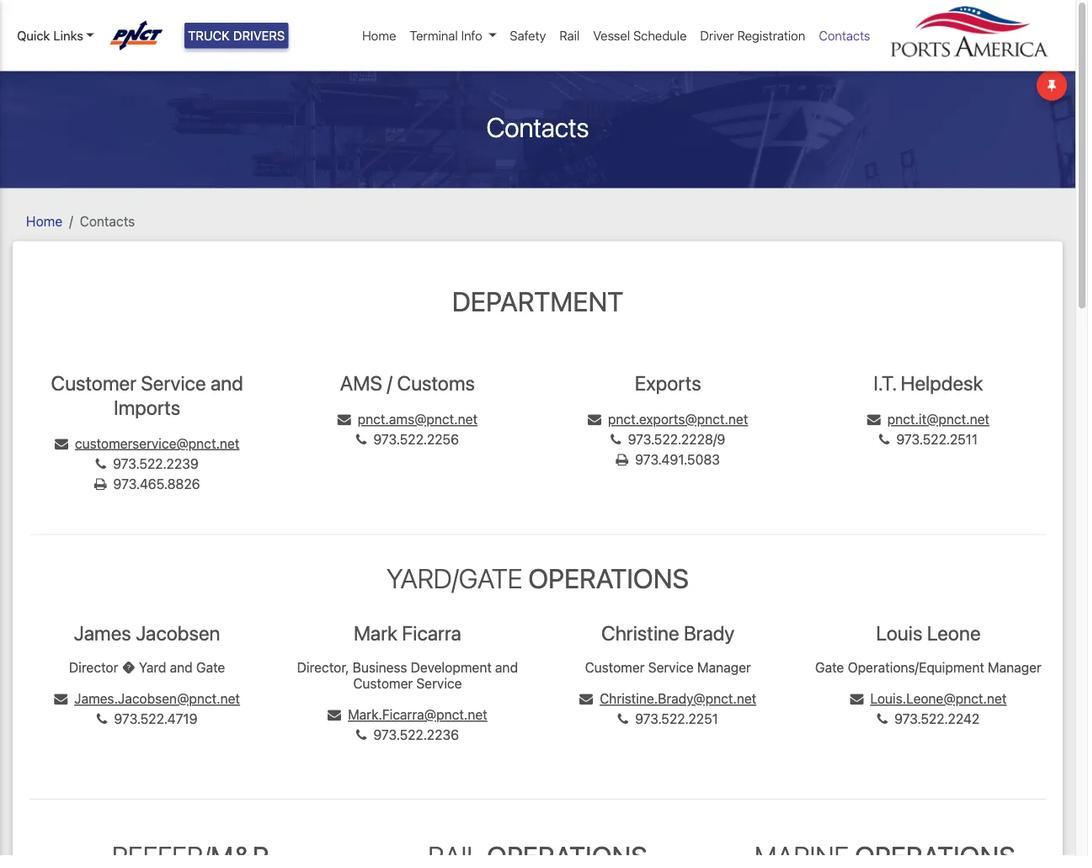 Task type: vqa. For each thing, say whether or not it's contained in the screenshot.


Task type: locate. For each thing, give the bounding box(es) containing it.
�
[[122, 659, 135, 675]]

2 vertical spatial envelope image
[[328, 709, 341, 722]]

2 horizontal spatial and
[[495, 659, 518, 675]]

service
[[141, 371, 206, 395], [648, 659, 694, 675], [416, 675, 462, 691]]

1 horizontal spatial home link
[[355, 19, 403, 52]]

gate
[[196, 659, 225, 675], [815, 659, 844, 675]]

service for and
[[141, 371, 206, 395]]

envelope image inside james.jacobsen@pnct.net link
[[54, 693, 68, 706]]

james jacobsen
[[74, 622, 220, 645]]

envelope image inside 'mark.ficarra@pnct.net' link
[[328, 709, 341, 722]]

phone image up print image
[[96, 457, 106, 471]]

contacts
[[819, 28, 870, 43], [486, 111, 589, 143], [80, 213, 135, 229]]

envelope image for james jacobsen
[[54, 693, 68, 706]]

and
[[210, 371, 243, 395], [170, 659, 193, 675], [495, 659, 518, 675]]

phone image inside 973.522.2228/9 link
[[611, 433, 621, 447]]

james.jacobsen@pnct.net link
[[54, 691, 240, 707]]

envelope image for i.t. helpdesk
[[867, 413, 881, 426]]

driver
[[700, 28, 734, 43]]

phone image down 'louis.leone@pnct.net' link
[[877, 713, 888, 726]]

1 vertical spatial phone image
[[97, 713, 107, 726]]

phone image for customer service and imports
[[96, 457, 106, 471]]

1 horizontal spatial customer
[[353, 675, 413, 691]]

phone image inside 973.522.2239 link
[[96, 457, 106, 471]]

director
[[69, 659, 118, 675]]

1 vertical spatial contacts
[[486, 111, 589, 143]]

phone image inside the 973.522.2242 link
[[877, 713, 888, 726]]

christine brady
[[601, 622, 735, 645]]

leone
[[927, 622, 981, 645]]

terminal info
[[410, 28, 482, 43]]

service inside customer service and imports
[[141, 371, 206, 395]]

1 horizontal spatial manager
[[988, 659, 1042, 675]]

0 horizontal spatial home link
[[26, 213, 62, 229]]

1 horizontal spatial and
[[210, 371, 243, 395]]

service down development
[[416, 675, 462, 691]]

0 horizontal spatial contacts
[[80, 213, 135, 229]]

gate operations/equipment manager
[[815, 659, 1042, 675]]

customerservice@pnct.net
[[75, 435, 239, 451]]

1 manager from the left
[[697, 659, 751, 675]]

0 horizontal spatial gate
[[196, 659, 225, 675]]

envelope image inside pnct.exports@pnct.net link
[[588, 413, 601, 426]]

2 horizontal spatial service
[[648, 659, 694, 675]]

1 horizontal spatial contacts
[[486, 111, 589, 143]]

service up imports
[[141, 371, 206, 395]]

envelope image inside pnct.ams@pnct.net link
[[337, 413, 351, 426]]

0 horizontal spatial manager
[[697, 659, 751, 675]]

and for mark ficarra
[[495, 659, 518, 675]]

customer up imports
[[51, 371, 136, 395]]

phone image inside 973.522.2256 link
[[356, 433, 367, 447]]

phone image inside 973.522.4719 link
[[97, 713, 107, 726]]

973.522.2236 link
[[356, 727, 459, 743]]

customer
[[51, 371, 136, 395], [585, 659, 645, 675], [353, 675, 413, 691]]

christine.brady@pnct.net
[[600, 691, 756, 707]]

manager up louis.leone@pnct.net
[[988, 659, 1042, 675]]

2 vertical spatial phone image
[[356, 729, 367, 743]]

mark.ficarra@pnct.net link
[[328, 707, 487, 723]]

louis.leone@pnct.net link
[[850, 691, 1007, 707]]

phone image down james.jacobsen@pnct.net link
[[97, 713, 107, 726]]

quick
[[17, 28, 50, 43]]

customer down christine on the right
[[585, 659, 645, 675]]

phone image down pnct.ams@pnct.net link
[[356, 433, 367, 447]]

2 horizontal spatial customer
[[585, 659, 645, 675]]

973.522.2228/9
[[628, 431, 725, 447]]

0 horizontal spatial home
[[26, 213, 62, 229]]

helpdesk
[[901, 371, 983, 395]]

2 horizontal spatial contacts
[[819, 28, 870, 43]]

james.jacobsen@pnct.net
[[74, 691, 240, 707]]

envelope image inside customerservice@pnct.net link
[[55, 437, 68, 451]]

phone image
[[611, 433, 621, 447], [879, 433, 890, 447], [96, 457, 106, 471], [618, 713, 628, 726], [877, 713, 888, 726]]

schedule
[[633, 28, 687, 43]]

973.522.2239 link
[[96, 456, 199, 472]]

yard
[[139, 659, 166, 675]]

2 manager from the left
[[988, 659, 1042, 675]]

0 vertical spatial home link
[[355, 19, 403, 52]]

0 vertical spatial phone image
[[356, 433, 367, 447]]

phone image down pnct.it@pnct.net link
[[879, 433, 890, 447]]

manager
[[697, 659, 751, 675], [988, 659, 1042, 675]]

louis.leone@pnct.net
[[870, 691, 1007, 707]]

rail
[[559, 28, 580, 43]]

quick links link
[[17, 26, 94, 45]]

customerservice@pnct.net link
[[55, 435, 239, 451]]

phone image down 'mark.ficarra@pnct.net' link
[[356, 729, 367, 743]]

1 horizontal spatial home
[[362, 28, 396, 43]]

imports
[[114, 396, 180, 419]]

phone image
[[356, 433, 367, 447], [97, 713, 107, 726], [356, 729, 367, 743]]

pnct.ams@pnct.net
[[358, 411, 478, 427]]

973.522.2511 link
[[879, 431, 978, 447]]

customer down business
[[353, 675, 413, 691]]

home link
[[355, 19, 403, 52], [26, 213, 62, 229]]

1 horizontal spatial service
[[416, 675, 462, 691]]

phone image down christine.brady@pnct.net link
[[618, 713, 628, 726]]

info
[[461, 28, 482, 43]]

christine.brady@pnct.net link
[[579, 691, 756, 707]]

pnct.it@pnct.net link
[[867, 411, 990, 427]]

mark ficarra
[[354, 622, 461, 645]]

973.491.5083
[[635, 452, 720, 468]]

envelope image
[[55, 437, 68, 451], [54, 693, 68, 706], [328, 709, 341, 722]]

manager down brady
[[697, 659, 751, 675]]

phone image inside the 973.522.2236 link
[[356, 729, 367, 743]]

home
[[362, 28, 396, 43], [26, 213, 62, 229]]

rail link
[[553, 19, 586, 52]]

1 horizontal spatial gate
[[815, 659, 844, 675]]

phone image up print icon
[[611, 433, 621, 447]]

customer inside customer service and imports
[[51, 371, 136, 395]]

envelope image inside pnct.it@pnct.net link
[[867, 413, 881, 426]]

0 vertical spatial home
[[362, 28, 396, 43]]

truck
[[188, 28, 230, 43]]

envelope image inside 'louis.leone@pnct.net' link
[[850, 693, 864, 706]]

973.522.2251
[[635, 711, 718, 727]]

973.522.2228/9 link
[[611, 431, 725, 447]]

quick links
[[17, 28, 83, 43]]

/
[[387, 371, 393, 395]]

0 vertical spatial contacts
[[819, 28, 870, 43]]

yard/gate operations
[[387, 562, 689, 594]]

business
[[353, 659, 407, 675]]

driver registration link
[[693, 19, 812, 52]]

0 vertical spatial envelope image
[[55, 437, 68, 451]]

1 gate from the left
[[196, 659, 225, 675]]

i.t. helpdesk
[[874, 371, 983, 395]]

1 vertical spatial home
[[26, 213, 62, 229]]

0 horizontal spatial and
[[170, 659, 193, 675]]

ficarra
[[402, 622, 461, 645]]

0 horizontal spatial service
[[141, 371, 206, 395]]

mark.ficarra@pnct.net
[[348, 707, 487, 723]]

and inside director, business development and customer service
[[495, 659, 518, 675]]

973.522.4719
[[114, 711, 197, 727]]

terminal info link
[[403, 19, 503, 52]]

print image
[[616, 453, 628, 467]]

phone image inside the 973.522.2251 'link'
[[618, 713, 628, 726]]

manager for christine brady
[[697, 659, 751, 675]]

1 vertical spatial envelope image
[[54, 693, 68, 706]]

phone image inside 973.522.2511 link
[[879, 433, 890, 447]]

0 horizontal spatial customer
[[51, 371, 136, 395]]

envelope image
[[337, 413, 351, 426], [588, 413, 601, 426], [867, 413, 881, 426], [579, 693, 593, 706], [850, 693, 864, 706]]

973.522.2251 link
[[618, 711, 718, 727]]

director,
[[297, 659, 349, 675]]

registration
[[737, 28, 805, 43]]

973.522.2239
[[113, 456, 199, 472]]

service up christine.brady@pnct.net link
[[648, 659, 694, 675]]

vessel schedule
[[593, 28, 687, 43]]

customer for customer service and imports
[[51, 371, 136, 395]]

phone image for mark ficarra
[[356, 729, 367, 743]]



Task type: describe. For each thing, give the bounding box(es) containing it.
safety
[[510, 28, 546, 43]]

973.522.4719 link
[[97, 711, 197, 727]]

customer service manager
[[585, 659, 751, 675]]

customer inside director, business development and customer service
[[353, 675, 413, 691]]

phone image for james jacobsen
[[97, 713, 107, 726]]

vessel schedule link
[[586, 19, 693, 52]]

973.522.2256
[[373, 431, 459, 447]]

service inside director, business development and customer service
[[416, 675, 462, 691]]

print image
[[94, 478, 107, 491]]

brady
[[684, 622, 735, 645]]

i.t.
[[874, 371, 896, 395]]

truck drivers
[[188, 28, 285, 43]]

and for james jacobsen
[[170, 659, 193, 675]]

operations/equipment
[[848, 659, 984, 675]]

phone image for i.t. helpdesk
[[879, 433, 890, 447]]

973.522.2236
[[373, 727, 459, 743]]

manager for louis leone
[[988, 659, 1042, 675]]

2 gate from the left
[[815, 659, 844, 675]]

envelope image for ams / customs
[[337, 413, 351, 426]]

973.522.2242
[[894, 711, 980, 727]]

director, business development and customer service
[[297, 659, 518, 691]]

exports
[[635, 371, 701, 395]]

2 vertical spatial contacts
[[80, 213, 135, 229]]

envelope image for exports
[[588, 413, 601, 426]]

customer service and imports
[[51, 371, 243, 419]]

driver registration
[[700, 28, 805, 43]]

jacobsen
[[136, 622, 220, 645]]

louis leone
[[876, 622, 981, 645]]

service for manager
[[648, 659, 694, 675]]

vessel
[[593, 28, 630, 43]]

customs
[[397, 371, 475, 395]]

christine
[[601, 622, 679, 645]]

department
[[452, 285, 623, 317]]

ams
[[340, 371, 382, 395]]

james
[[74, 622, 131, 645]]

development
[[411, 659, 492, 675]]

ams / customs
[[340, 371, 475, 395]]

truck drivers link
[[184, 23, 288, 48]]

1 vertical spatial home link
[[26, 213, 62, 229]]

973.522.2511
[[896, 431, 978, 447]]

and inside customer service and imports
[[210, 371, 243, 395]]

973.522.2242 link
[[877, 711, 980, 727]]

973.465.8826
[[113, 476, 200, 492]]

links
[[53, 28, 83, 43]]

drivers
[[233, 28, 285, 43]]

director � yard and gate
[[69, 659, 225, 675]]

customer for customer service manager
[[585, 659, 645, 675]]

pnct.exports@pnct.net
[[608, 411, 748, 427]]

pnct.ams@pnct.net link
[[337, 411, 478, 427]]

louis
[[876, 622, 923, 645]]

pnct.it@pnct.net
[[887, 411, 990, 427]]

973.522.2256 link
[[356, 431, 459, 447]]

envelope image for mark ficarra
[[328, 709, 341, 722]]

yard/gate
[[387, 562, 522, 594]]

envelope image inside christine.brady@pnct.net link
[[579, 693, 593, 706]]

pnct.exports@pnct.net link
[[588, 411, 748, 427]]

phone image for exports
[[611, 433, 621, 447]]

safety link
[[503, 19, 553, 52]]

mark
[[354, 622, 397, 645]]

operations
[[528, 562, 689, 594]]

terminal
[[410, 28, 458, 43]]

contacts link
[[812, 19, 877, 52]]



